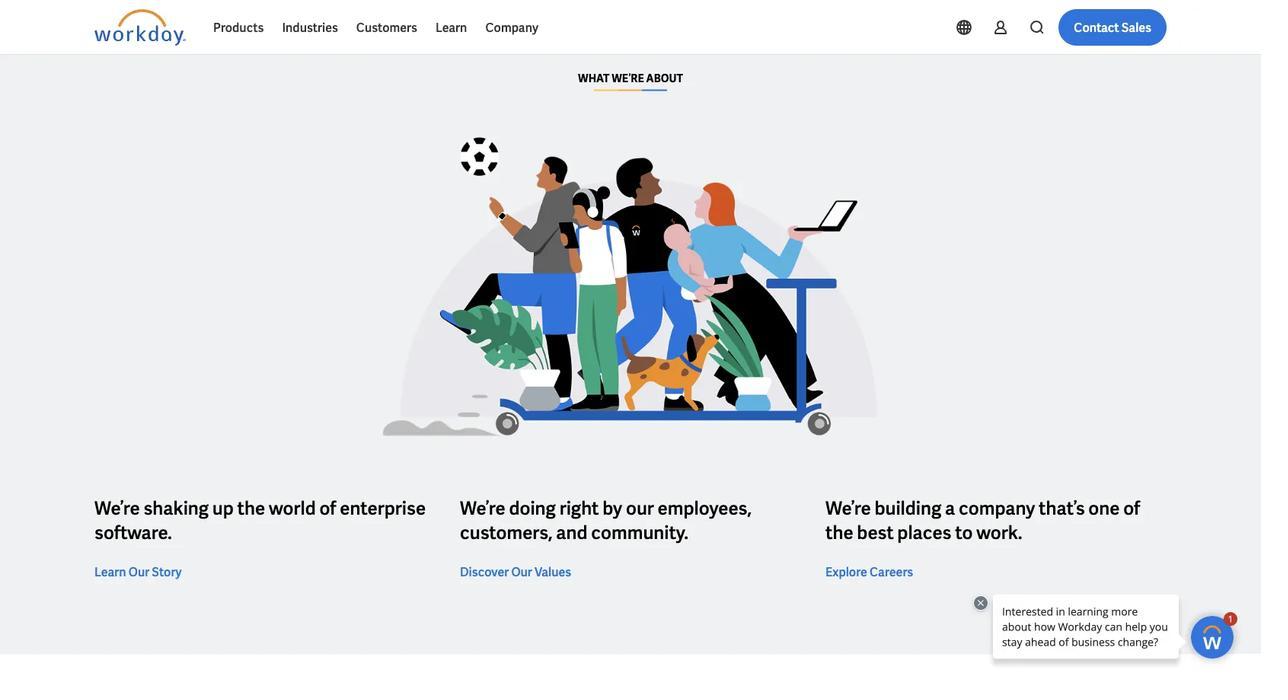 Task type: describe. For each thing, give the bounding box(es) containing it.
we're for we're building a company that's one of the best places to work.
[[826, 496, 871, 520]]

right
[[560, 496, 599, 520]]

we're for we're doing right by our employees, customers, and community.
[[460, 496, 506, 520]]

we're doing right by our employees, customers, and community.
[[460, 496, 752, 544]]

customers
[[356, 19, 417, 35]]

employees,
[[658, 496, 752, 520]]

go to the homepage image
[[94, 9, 186, 46]]

work.
[[977, 521, 1023, 544]]

our for software.
[[129, 564, 149, 580]]

explore careers
[[826, 564, 914, 580]]

discover our values link
[[460, 563, 572, 581]]

of inside we're building a company that's one of the best places to work.
[[1124, 496, 1141, 520]]

enterprise
[[340, 496, 426, 520]]

story
[[152, 564, 182, 580]]

we're building a company that's one of the best places to work.
[[826, 496, 1141, 544]]

careers
[[870, 564, 914, 580]]

customers button
[[347, 9, 427, 46]]

the inside we're building a company that's one of the best places to work.
[[826, 521, 854, 544]]

learn our story
[[94, 564, 182, 580]]

industries button
[[273, 9, 347, 46]]

building
[[875, 496, 942, 520]]

contact
[[1074, 19, 1120, 35]]

to
[[956, 521, 973, 544]]

sales
[[1122, 19, 1152, 35]]

world
[[269, 496, 316, 520]]

what
[[578, 71, 610, 85]]

about
[[646, 71, 683, 85]]

learn for learn
[[436, 19, 467, 35]]

one
[[1089, 496, 1120, 520]]

that's
[[1039, 496, 1085, 520]]

learn button
[[427, 9, 476, 46]]

our
[[626, 496, 654, 520]]

of inside we're shaking up the world of enterprise software.
[[320, 496, 336, 520]]



Task type: vqa. For each thing, say whether or not it's contained in the screenshot.
its
no



Task type: locate. For each thing, give the bounding box(es) containing it.
products button
[[204, 9, 273, 46]]

1 of from the left
[[320, 496, 336, 520]]

industries
[[282, 19, 338, 35]]

0 vertical spatial the
[[237, 496, 265, 520]]

learn
[[436, 19, 467, 35], [94, 564, 126, 580]]

shaking
[[144, 496, 209, 520]]

what we're about
[[578, 71, 683, 85]]

our
[[129, 564, 149, 580], [512, 564, 532, 580]]

3 we're from the left
[[826, 496, 871, 520]]

1 vertical spatial learn
[[94, 564, 126, 580]]

0 horizontal spatial learn
[[94, 564, 126, 580]]

a
[[945, 496, 956, 520]]

1 horizontal spatial of
[[1124, 496, 1141, 520]]

we're up software.
[[94, 496, 140, 520]]

explore careers link
[[826, 563, 914, 581]]

we're inside we're doing right by our employees, customers, and community.
[[460, 496, 506, 520]]

learn inside 'link'
[[94, 564, 126, 580]]

0 horizontal spatial the
[[237, 496, 265, 520]]

the
[[237, 496, 265, 520], [826, 521, 854, 544]]

software.
[[94, 521, 172, 544]]

best
[[857, 521, 894, 544]]

0 vertical spatial learn
[[436, 19, 467, 35]]

2 our from the left
[[512, 564, 532, 580]]

1 we're from the left
[[94, 496, 140, 520]]

1 horizontal spatial we're
[[460, 496, 506, 520]]

0 horizontal spatial we're
[[94, 496, 140, 520]]

we're up "customers," at the left bottom
[[460, 496, 506, 520]]

products
[[213, 19, 264, 35]]

learn our story link
[[94, 563, 182, 581]]

discover our values
[[460, 564, 572, 580]]

1 horizontal spatial our
[[512, 564, 532, 580]]

the inside we're shaking up the world of enterprise software.
[[237, 496, 265, 520]]

we're up best
[[826, 496, 871, 520]]

community.
[[591, 521, 689, 544]]

0 horizontal spatial our
[[129, 564, 149, 580]]

explore
[[826, 564, 868, 580]]

our inside 'link'
[[129, 564, 149, 580]]

our left story
[[129, 564, 149, 580]]

learn down software.
[[94, 564, 126, 580]]

we're inside we're shaking up the world of enterprise software.
[[94, 496, 140, 520]]

our left values
[[512, 564, 532, 580]]

0 horizontal spatial of
[[320, 496, 336, 520]]

1 horizontal spatial the
[[826, 521, 854, 544]]

1 vertical spatial the
[[826, 521, 854, 544]]

1 horizontal spatial learn
[[436, 19, 467, 35]]

we're inside we're building a company that's one of the best places to work.
[[826, 496, 871, 520]]

we're shaking up the world of enterprise software.
[[94, 496, 426, 544]]

doing
[[509, 496, 556, 520]]

and
[[556, 521, 588, 544]]

2 we're from the left
[[460, 496, 506, 520]]

customers,
[[460, 521, 553, 544]]

2 of from the left
[[1124, 496, 1141, 520]]

1 our from the left
[[129, 564, 149, 580]]

workday employees together on a scooter. image
[[369, 110, 893, 459]]

we're
[[94, 496, 140, 520], [460, 496, 506, 520], [826, 496, 871, 520]]

we're
[[612, 71, 644, 85]]

the left best
[[826, 521, 854, 544]]

of
[[320, 496, 336, 520], [1124, 496, 1141, 520]]

learn inside dropdown button
[[436, 19, 467, 35]]

company
[[959, 496, 1036, 520]]

of right world
[[320, 496, 336, 520]]

contact sales link
[[1059, 9, 1167, 46]]

learn for learn our story
[[94, 564, 126, 580]]

of right one at bottom right
[[1124, 496, 1141, 520]]

up
[[212, 496, 234, 520]]

contact sales
[[1074, 19, 1152, 35]]

2 horizontal spatial we're
[[826, 496, 871, 520]]

the right up
[[237, 496, 265, 520]]

company button
[[476, 9, 548, 46]]

places
[[898, 521, 952, 544]]

company
[[486, 19, 539, 35]]

discover
[[460, 564, 509, 580]]

by
[[603, 496, 623, 520]]

we're for we're shaking up the world of enterprise software.
[[94, 496, 140, 520]]

our for and
[[512, 564, 532, 580]]

values
[[535, 564, 572, 580]]

learn left company dropdown button
[[436, 19, 467, 35]]



